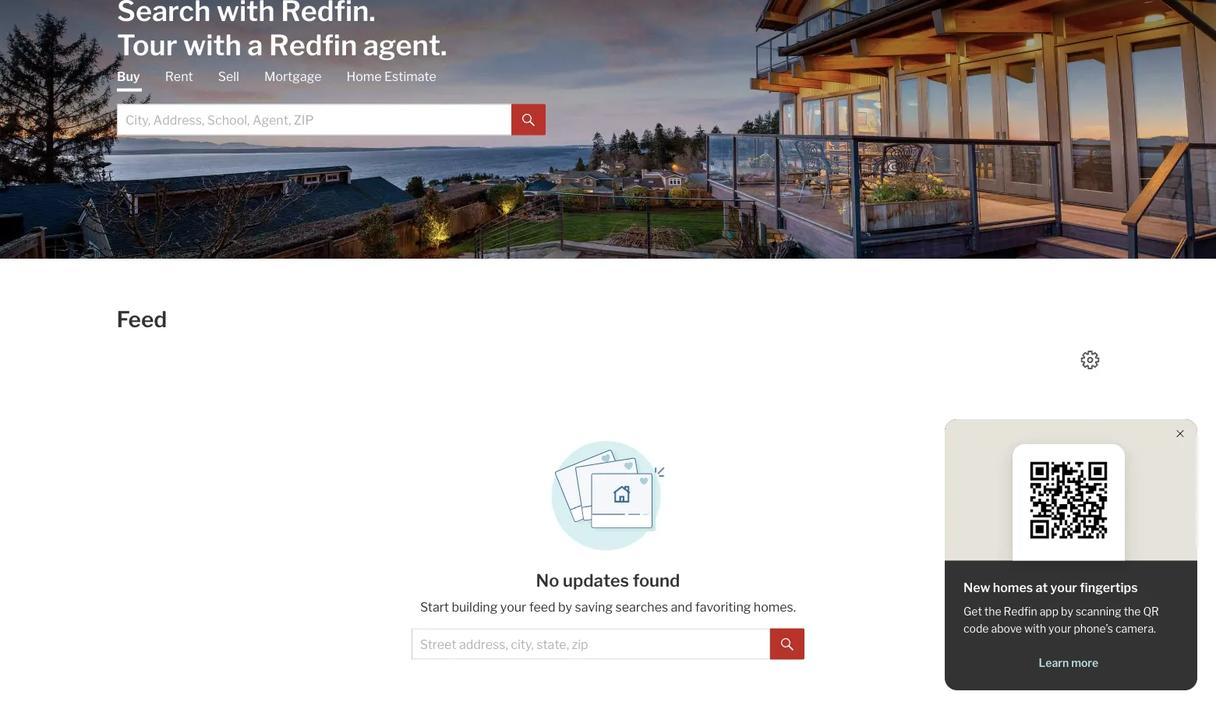 Task type: describe. For each thing, give the bounding box(es) containing it.
learn more link
[[964, 656, 1174, 671]]

no updates found
[[536, 570, 680, 591]]

by for scanning
[[1061, 606, 1074, 619]]

rent
[[165, 69, 193, 84]]

submit search image
[[522, 114, 535, 127]]

learn
[[1039, 657, 1069, 670]]

start
[[420, 600, 449, 615]]

homes.
[[754, 600, 796, 615]]

camera.
[[1116, 623, 1156, 636]]

buy link
[[117, 68, 140, 92]]

feed
[[529, 600, 556, 615]]

get the redfin app by scanning the qr code above with your phone's camera.
[[964, 606, 1159, 636]]

with inside get the redfin app by scanning the qr code above with your phone's camera.
[[1025, 623, 1047, 636]]

your inside get the redfin app by scanning the qr code above with your phone's camera.
[[1049, 623, 1072, 636]]

above
[[992, 623, 1022, 636]]

new
[[964, 581, 991, 596]]

1 vertical spatial your
[[500, 600, 527, 615]]

sell
[[218, 69, 239, 84]]

by for saving
[[558, 600, 572, 615]]

2 the from the left
[[1124, 606, 1141, 619]]

searches
[[616, 600, 668, 615]]

estimate
[[384, 69, 437, 84]]

0 horizontal spatial with
[[183, 28, 242, 62]]

building
[[452, 600, 498, 615]]

City, Address, School, Agent, ZIP search field
[[117, 104, 512, 135]]

more
[[1072, 657, 1099, 670]]

qr
[[1143, 606, 1159, 619]]



Task type: vqa. For each thing, say whether or not it's contained in the screenshot.
ZOOM OUT CLEAR THE MAP BOUNDARY RESET ALL FILTERS OR REMOVE ONE OF YOUR FILTERS BELOW TO SEE MORE HOMES
no



Task type: locate. For each thing, give the bounding box(es) containing it.
mortgage
[[264, 69, 322, 84]]

learn more
[[1039, 657, 1099, 670]]

0 vertical spatial redfin
[[269, 28, 357, 62]]

0 horizontal spatial the
[[985, 606, 1002, 619]]

favoriting
[[695, 600, 751, 615]]

the up the camera.
[[1124, 606, 1141, 619]]

mortgage link
[[264, 68, 322, 85]]

your right at
[[1051, 581, 1078, 596]]

feed
[[117, 306, 167, 333]]

sell link
[[218, 68, 239, 85]]

start building your feed by saving searches and favoriting homes.
[[420, 600, 796, 615]]

the
[[985, 606, 1002, 619], [1124, 606, 1141, 619]]

by right app
[[1061, 606, 1074, 619]]

Street address, city, state, zip search field
[[412, 629, 771, 660]]

scanning
[[1076, 606, 1122, 619]]

1 horizontal spatial by
[[1061, 606, 1074, 619]]

1 the from the left
[[985, 606, 1002, 619]]

by
[[558, 600, 572, 615], [1061, 606, 1074, 619]]

0 horizontal spatial redfin
[[269, 28, 357, 62]]

at
[[1036, 581, 1048, 596]]

redfin
[[269, 28, 357, 62], [1004, 606, 1038, 619]]

redfin up above
[[1004, 606, 1038, 619]]

2 vertical spatial your
[[1049, 623, 1072, 636]]

code
[[964, 623, 989, 636]]

0 vertical spatial with
[[183, 28, 242, 62]]

1 horizontal spatial redfin
[[1004, 606, 1038, 619]]

with down app
[[1025, 623, 1047, 636]]

agent.
[[363, 28, 447, 62]]

a
[[247, 28, 263, 62]]

by inside get the redfin app by scanning the qr code above with your phone's camera.
[[1061, 606, 1074, 619]]

updates
[[563, 570, 629, 591]]

tab list containing buy
[[117, 68, 546, 135]]

fingertips
[[1080, 581, 1138, 596]]

rent link
[[165, 68, 193, 85]]

app install qr code image
[[1025, 457, 1113, 544]]

submit search image
[[781, 639, 794, 651]]

home estimate link
[[347, 68, 437, 85]]

by right feed
[[558, 600, 572, 615]]

buy
[[117, 69, 140, 84]]

home
[[347, 69, 382, 84]]

0 vertical spatial your
[[1051, 581, 1078, 596]]

tour with a redfin agent.
[[117, 28, 447, 62]]

and
[[671, 600, 693, 615]]

0 horizontal spatial by
[[558, 600, 572, 615]]

with up sell
[[183, 28, 242, 62]]

home estimate
[[347, 69, 437, 84]]

tour
[[117, 28, 177, 62]]

your left feed
[[500, 600, 527, 615]]

1 vertical spatial with
[[1025, 623, 1047, 636]]

1 vertical spatial redfin
[[1004, 606, 1038, 619]]

no
[[536, 570, 559, 591]]

saving
[[575, 600, 613, 615]]

new homes at your fingertips
[[964, 581, 1138, 596]]

found
[[633, 570, 680, 591]]

with
[[183, 28, 242, 62], [1025, 623, 1047, 636]]

your
[[1051, 581, 1078, 596], [500, 600, 527, 615], [1049, 623, 1072, 636]]

phone's
[[1074, 623, 1114, 636]]

the right 'get'
[[985, 606, 1002, 619]]

1 horizontal spatial the
[[1124, 606, 1141, 619]]

app
[[1040, 606, 1059, 619]]

get
[[964, 606, 982, 619]]

redfin inside get the redfin app by scanning the qr code above with your phone's camera.
[[1004, 606, 1038, 619]]

1 horizontal spatial with
[[1025, 623, 1047, 636]]

tab list
[[117, 68, 546, 135]]

homes
[[993, 581, 1033, 596]]

redfin up mortgage
[[269, 28, 357, 62]]

your down app
[[1049, 623, 1072, 636]]



